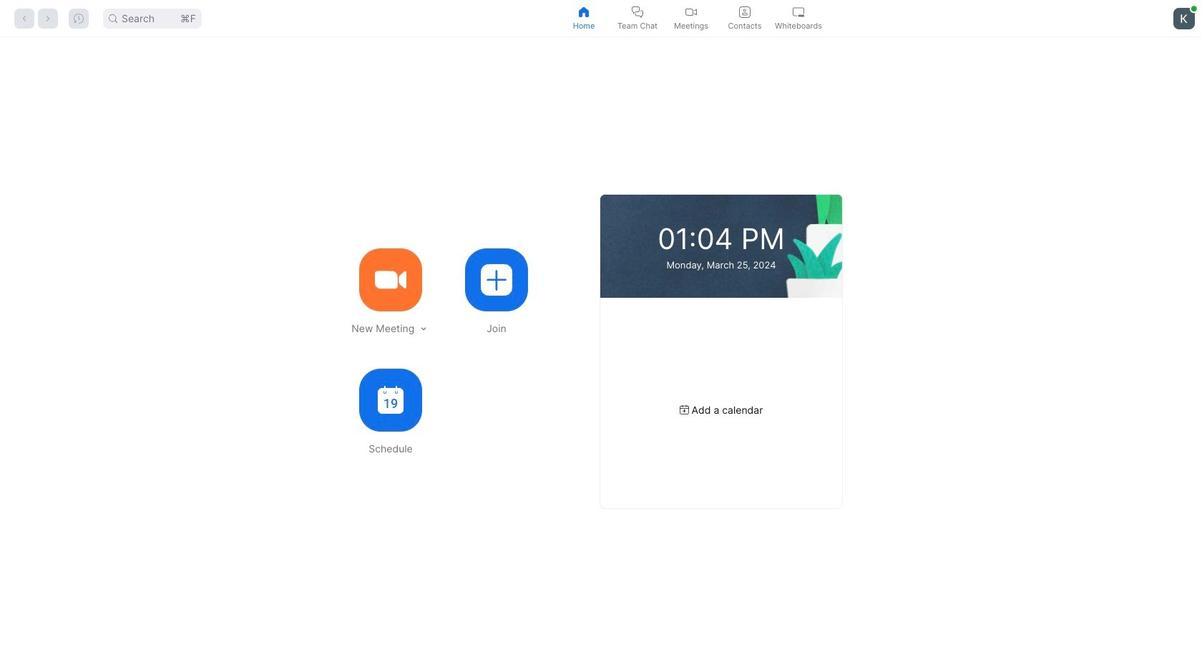 Task type: locate. For each thing, give the bounding box(es) containing it.
plus squircle image
[[481, 264, 513, 295], [481, 264, 513, 295]]

tab panel
[[0, 37, 1203, 665]]

team chat image
[[632, 6, 644, 18], [632, 6, 644, 18]]

magnifier image
[[109, 14, 117, 23], [109, 14, 117, 23]]

tab list
[[557, 0, 826, 37]]

video on image
[[686, 6, 697, 18]]

whiteboard small image
[[793, 6, 805, 18]]

calendar add calendar image
[[680, 405, 689, 415], [680, 405, 689, 415]]

chevron down small image
[[419, 324, 429, 334]]

video on image
[[686, 6, 697, 18]]

home small image
[[579, 6, 590, 18]]

profile contact image
[[740, 6, 751, 18], [740, 6, 751, 18]]



Task type: vqa. For each thing, say whether or not it's contained in the screenshot.
"Personal Menu" menu
no



Task type: describe. For each thing, give the bounding box(es) containing it.
online image
[[1192, 6, 1198, 11]]

video camera on image
[[375, 264, 407, 295]]

schedule image
[[378, 386, 404, 414]]

home small image
[[579, 6, 590, 18]]

whiteboard small image
[[793, 6, 805, 18]]

online image
[[1192, 6, 1198, 11]]

chevron down small image
[[419, 324, 429, 334]]

video camera on image
[[375, 264, 407, 295]]



